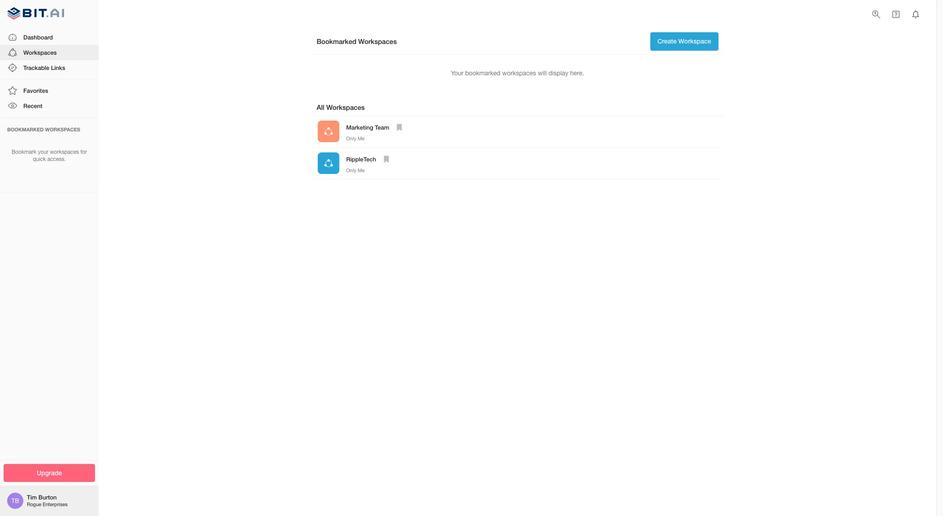 Task type: describe. For each thing, give the bounding box(es) containing it.
dashboard
[[23, 33, 53, 41]]

workspaces button
[[0, 45, 99, 60]]

workspace
[[679, 37, 711, 45]]

your
[[38, 149, 48, 155]]

only for marketing team
[[346, 136, 356, 141]]

bookmarked
[[7, 126, 44, 132]]

burton
[[38, 494, 57, 501]]

bookmark your workspaces for quick access.
[[12, 149, 87, 162]]

upgrade button
[[4, 464, 95, 482]]

workspaces inside button
[[23, 49, 57, 56]]

workspaces for bookmarked workspaces
[[358, 37, 397, 45]]

workspaces
[[45, 126, 80, 132]]

create workspace
[[658, 37, 711, 45]]

rippletech
[[346, 155, 376, 163]]

workspaces for bookmarked
[[502, 69, 536, 76]]

trackable links
[[23, 64, 65, 71]]

only me for marketing team
[[346, 136, 365, 141]]

tim
[[27, 494, 37, 501]]

dashboard button
[[0, 29, 99, 45]]

trackable links button
[[0, 60, 99, 75]]

bookmarked workspaces
[[7, 126, 80, 132]]

tim burton rogue enterprises
[[27, 494, 68, 507]]

tb
[[11, 497, 19, 504]]

quick
[[33, 156, 46, 162]]

your bookmarked workspaces will display here.
[[451, 69, 584, 76]]

bookmark image
[[394, 122, 405, 133]]

bookmarked
[[465, 69, 501, 76]]

enterprises
[[43, 502, 68, 507]]

me for marketing team
[[358, 136, 365, 141]]



Task type: vqa. For each thing, say whether or not it's contained in the screenshot.
organization link
no



Task type: locate. For each thing, give the bounding box(es) containing it.
workspaces up marketing
[[326, 103, 365, 111]]

workspaces
[[502, 69, 536, 76], [50, 149, 79, 155]]

only me down rippletech in the top left of the page
[[346, 168, 365, 173]]

your
[[451, 69, 464, 76]]

marketing team
[[346, 124, 389, 131]]

workspaces for all workspaces
[[326, 103, 365, 111]]

only for rippletech
[[346, 168, 356, 173]]

workspaces inside bookmark your workspaces for quick access.
[[50, 149, 79, 155]]

0 vertical spatial workspaces
[[358, 37, 397, 45]]

upgrade
[[37, 469, 62, 476]]

bookmark
[[12, 149, 36, 155]]

me down marketing
[[358, 136, 365, 141]]

workspaces up access.
[[50, 149, 79, 155]]

all workspaces
[[317, 103, 365, 111]]

0 vertical spatial only me
[[346, 136, 365, 141]]

only down rippletech in the top left of the page
[[346, 168, 356, 173]]

1 vertical spatial me
[[358, 168, 365, 173]]

2 only me from the top
[[346, 168, 365, 173]]

will
[[538, 69, 547, 76]]

bookmarked workspaces
[[317, 37, 397, 45]]

all
[[317, 103, 325, 111]]

workspaces for your
[[50, 149, 79, 155]]

display
[[549, 69, 569, 76]]

0 vertical spatial workspaces
[[502, 69, 536, 76]]

workspaces
[[358, 37, 397, 45], [23, 49, 57, 56], [326, 103, 365, 111]]

recent
[[23, 102, 42, 110]]

1 vertical spatial workspaces
[[23, 49, 57, 56]]

1 only me from the top
[[346, 136, 365, 141]]

for
[[80, 149, 87, 155]]

0 vertical spatial me
[[358, 136, 365, 141]]

only me
[[346, 136, 365, 141], [346, 168, 365, 173]]

me down rippletech in the top left of the page
[[358, 168, 365, 173]]

workspaces down dashboard
[[23, 49, 57, 56]]

bookmarked
[[317, 37, 357, 45]]

1 me from the top
[[358, 136, 365, 141]]

create
[[658, 37, 677, 45]]

me for rippletech
[[358, 168, 365, 173]]

2 only from the top
[[346, 168, 356, 173]]

links
[[51, 64, 65, 71]]

only me down marketing
[[346, 136, 365, 141]]

1 vertical spatial workspaces
[[50, 149, 79, 155]]

2 vertical spatial workspaces
[[326, 103, 365, 111]]

here.
[[570, 69, 584, 76]]

only me for rippletech
[[346, 168, 365, 173]]

2 me from the top
[[358, 168, 365, 173]]

0 vertical spatial only
[[346, 136, 356, 141]]

me
[[358, 136, 365, 141], [358, 168, 365, 173]]

only
[[346, 136, 356, 141], [346, 168, 356, 173]]

1 only from the top
[[346, 136, 356, 141]]

bookmark image
[[381, 154, 392, 164]]

1 vertical spatial only
[[346, 168, 356, 173]]

rogue
[[27, 502, 41, 507]]

workspaces right bookmarked
[[358, 37, 397, 45]]

only down marketing
[[346, 136, 356, 141]]

access.
[[47, 156, 66, 162]]

0 horizontal spatial workspaces
[[50, 149, 79, 155]]

marketing
[[346, 124, 373, 131]]

favorites button
[[0, 83, 99, 98]]

1 vertical spatial only me
[[346, 168, 365, 173]]

team
[[375, 124, 389, 131]]

favorites
[[23, 87, 48, 94]]

trackable
[[23, 64, 49, 71]]

1 horizontal spatial workspaces
[[502, 69, 536, 76]]

recent button
[[0, 98, 99, 114]]

workspaces left will on the right of the page
[[502, 69, 536, 76]]



